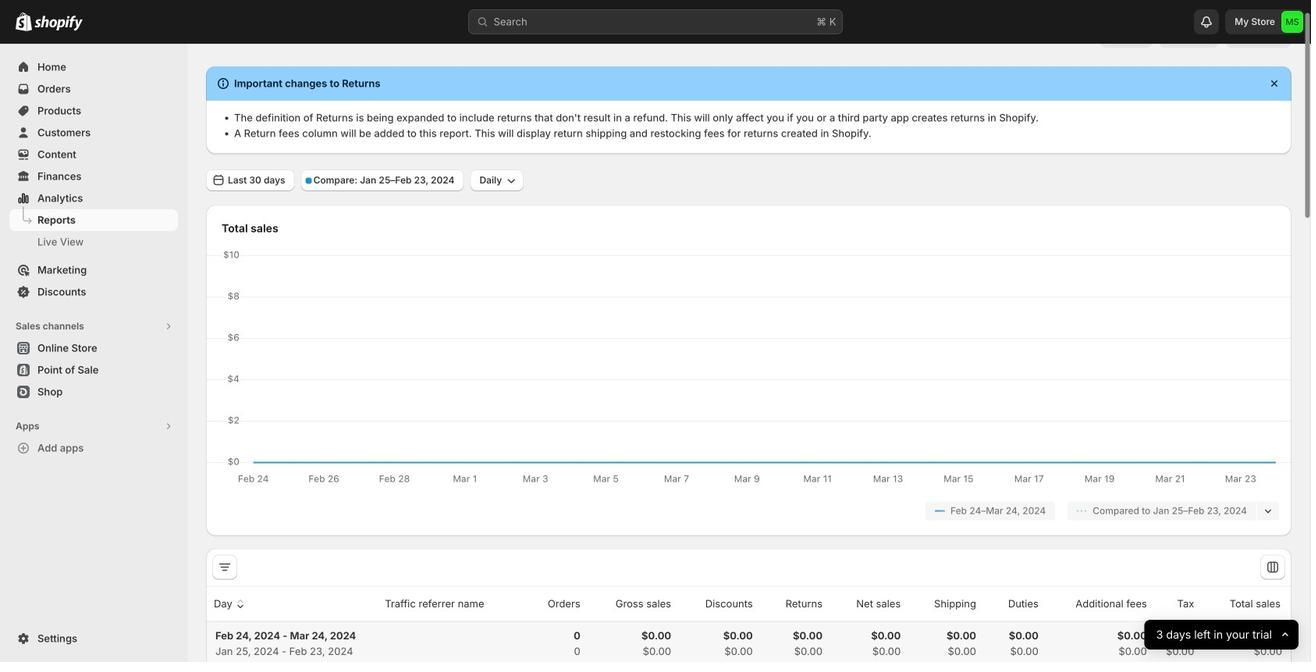Task type: vqa. For each thing, say whether or not it's contained in the screenshot.
$50.00 to the top
no



Task type: locate. For each thing, give the bounding box(es) containing it.
1 horizontal spatial shopify image
[[34, 15, 83, 31]]

shopify image
[[16, 12, 32, 31], [34, 15, 83, 31]]



Task type: describe. For each thing, give the bounding box(es) containing it.
0 horizontal spatial shopify image
[[16, 12, 32, 31]]

my store image
[[1282, 11, 1304, 33]]



